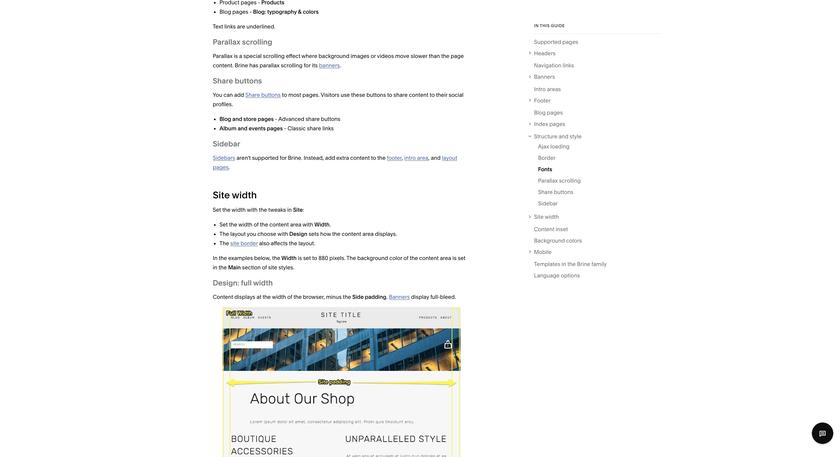 Task type: vqa. For each thing, say whether or not it's contained in the screenshot.
the rightmost Site width
yes



Task type: describe. For each thing, give the bounding box(es) containing it.
padding
[[365, 294, 387, 301]]

0 vertical spatial the
[[220, 231, 229, 238]]

parallax
[[260, 62, 280, 69]]

move
[[395, 53, 410, 60]]

2 horizontal spatial -
[[284, 125, 286, 132]]

images
[[351, 53, 370, 60]]

social
[[449, 92, 464, 98]]

blog pages link
[[534, 108, 563, 120]]

banners .
[[319, 62, 341, 69]]

blog pages - blog: typography & colors
[[220, 9, 319, 15]]

supported pages link
[[534, 37, 579, 49]]

1 horizontal spatial with
[[278, 231, 288, 238]]

bleed.
[[440, 294, 456, 301]]

width inside the set the width of the content area with width . the layout you choose with design sets how the content area displays. the site border also affects the layout.
[[239, 222, 253, 228]]

fonts
[[538, 166, 553, 173]]

buttons inside blog and store pages - advanced share buttons album and events pages - classic share links
[[321, 116, 341, 123]]

of down the below,
[[262, 265, 267, 271]]

1 vertical spatial share buttons link
[[538, 188, 574, 199]]

set for set the width of the content area with width . the layout you choose with design sets how the content area displays. the site border also affects the layout.
[[220, 222, 228, 228]]

intro areas
[[534, 86, 561, 93]]

0 horizontal spatial site
[[213, 190, 230, 201]]

display
[[411, 294, 429, 301]]

extra
[[337, 155, 349, 162]]

supported
[[252, 155, 279, 162]]

1 , from the left
[[402, 155, 403, 162]]

880
[[319, 255, 328, 262]]

templates in the brine family link
[[534, 260, 607, 271]]

language options
[[534, 273, 580, 279]]

structure and style link
[[534, 132, 662, 141]]

full-
[[431, 294, 440, 301]]

1 set from the left
[[303, 255, 311, 262]]

visitors
[[321, 92, 340, 98]]

content for content inset
[[534, 226, 555, 233]]

in for in this guide
[[534, 23, 539, 28]]

the inside parallax is a special scrolling effect where background images or videos move slower than the page content. brine has parallax scrolling for its
[[442, 53, 450, 60]]

1 vertical spatial for
[[280, 155, 287, 162]]

1 horizontal spatial sidebar
[[538, 201, 558, 207]]

profiles.
[[213, 101, 233, 108]]

special
[[244, 53, 262, 60]]

in inside is set to 880 pixels. the background color of the content area is set in the
[[213, 265, 217, 271]]

areas
[[547, 86, 561, 93]]

to most pages. visitors use these buttons to share content to their social profiles.
[[213, 92, 464, 108]]

the inside is set to 880 pixels. the background color of the content area is set in the
[[347, 255, 356, 262]]

blog for blog pages
[[534, 110, 546, 116]]

share inside the share buttons link
[[538, 189, 553, 196]]

0 horizontal spatial banners
[[389, 294, 410, 301]]

than
[[429, 53, 440, 60]]

and inside dropdown button
[[559, 133, 569, 140]]

browser,
[[303, 294, 325, 301]]

where
[[302, 53, 318, 60]]

fonts link
[[538, 165, 553, 176]]

sidebars
[[213, 155, 235, 162]]

page
[[451, 53, 464, 60]]

structure
[[534, 133, 558, 140]]

you can add share buttons
[[213, 92, 281, 98]]

tweaks
[[268, 207, 286, 214]]

options
[[561, 273, 580, 279]]

footer button
[[527, 96, 662, 105]]

instead,
[[304, 155, 324, 162]]

&
[[298, 9, 302, 15]]

also
[[259, 240, 270, 247]]

main section of site styles.
[[228, 265, 295, 271]]

1 vertical spatial share
[[306, 116, 320, 123]]

parallax inside parallax is a special scrolling effect where background images or videos move slower than the page content. brine has parallax scrolling for its
[[213, 53, 233, 60]]

loading
[[551, 143, 570, 150]]

is inside parallax is a special scrolling effect where background images or videos move slower than the page content. brine has parallax scrolling for its
[[234, 53, 238, 60]]

1 vertical spatial -
[[275, 116, 277, 123]]

and left store
[[233, 116, 242, 123]]

0 horizontal spatial share buttons
[[213, 77, 262, 86]]

how
[[321, 231, 331, 238]]

2 horizontal spatial is
[[453, 255, 457, 262]]

1 vertical spatial the
[[220, 240, 229, 247]]

1 horizontal spatial parallax scrolling
[[538, 178, 581, 184]]

design
[[290, 231, 308, 238]]

their
[[436, 92, 448, 98]]

displays
[[235, 294, 255, 301]]

content for content displays at the width of the browser, minus the side padding . banners display full-bleed.
[[213, 294, 233, 301]]

its
[[312, 62, 318, 69]]

to inside is set to 880 pixels. the background color of the content area is set in the
[[312, 255, 317, 262]]

intro
[[534, 86, 546, 93]]

design:
[[213, 279, 239, 288]]

pages for blog pages
[[547, 110, 563, 116]]

intro
[[405, 155, 416, 162]]

footer
[[387, 155, 402, 162]]

headers link
[[534, 49, 662, 58]]

content inset link
[[534, 225, 568, 236]]

pages for supported pages
[[563, 39, 579, 45]]

parallax is a special scrolling effect where background images or videos move slower than the page content. brine has parallax scrolling for its
[[213, 53, 464, 69]]

index pages
[[534, 121, 566, 128]]

border
[[538, 155, 556, 162]]

1 horizontal spatial banners link
[[534, 72, 662, 82]]

2 set from the left
[[458, 255, 466, 262]]

0 vertical spatial site width
[[213, 190, 257, 201]]

. inside the set the width of the content area with width . the layout you choose with design sets how the content area displays. the site border also affects the layout.
[[330, 222, 331, 228]]

0 horizontal spatial sidebar
[[213, 140, 240, 149]]

1 horizontal spatial share buttons
[[538, 189, 574, 196]]

design: full width
[[213, 279, 273, 288]]

store
[[244, 116, 257, 123]]

intro area link
[[405, 155, 429, 162]]

content right how
[[342, 231, 361, 238]]

in for in the examples below, the width
[[213, 255, 218, 262]]

2 , from the left
[[429, 155, 430, 162]]

text links are underlined.
[[213, 23, 275, 30]]

examples
[[228, 255, 253, 262]]

underlined.
[[247, 23, 275, 30]]

this
[[540, 23, 550, 28]]

1 vertical spatial site
[[268, 265, 277, 271]]

layout.
[[299, 240, 315, 247]]

of left the browser,
[[287, 294, 292, 301]]

banners
[[319, 62, 340, 69]]

1 vertical spatial width
[[282, 255, 297, 262]]

footer
[[534, 97, 551, 104]]

sidebars aren't supported for brine. instead, add extra content to the footer , intro area , and
[[213, 155, 442, 162]]

index pages link
[[534, 120, 662, 129]]

layout inside layout pages
[[442, 155, 458, 162]]

content right extra
[[351, 155, 370, 162]]

use
[[341, 92, 350, 98]]

1 vertical spatial site
[[293, 207, 303, 214]]

sidebar link
[[538, 199, 558, 211]]

you
[[213, 92, 222, 98]]

blog pages
[[534, 110, 563, 116]]

1 horizontal spatial is
[[298, 255, 302, 262]]

the inside 'link'
[[568, 261, 576, 268]]

ajax loading
[[538, 143, 570, 150]]

blog for blog pages - blog: typography & colors
[[220, 9, 231, 15]]

area inside is set to 880 pixels. the background color of the content area is set in the
[[440, 255, 452, 262]]

and right intro area link
[[431, 155, 441, 162]]

of inside is set to 880 pixels. the background color of the content area is set in the
[[404, 255, 409, 262]]

footer link
[[534, 96, 662, 105]]

navigation links link
[[534, 61, 574, 72]]

brine inside 'link'
[[577, 261, 591, 268]]

:
[[303, 207, 304, 214]]

buttons down parallax scrolling link
[[554, 189, 574, 196]]

site border link
[[230, 240, 258, 247]]

in this guide
[[534, 23, 565, 28]]

advanced
[[279, 116, 305, 123]]

supported
[[534, 39, 562, 45]]

buttons inside to most pages. visitors use these buttons to share content to their social profiles.
[[367, 92, 386, 98]]



Task type: locate. For each thing, give the bounding box(es) containing it.
share up sidebar "link"
[[538, 189, 553, 196]]

scrolling
[[242, 38, 272, 47], [263, 53, 285, 60], [281, 62, 303, 69], [559, 178, 581, 184]]

sidebar
[[213, 140, 240, 149], [538, 201, 558, 207]]

2 horizontal spatial in
[[562, 261, 567, 268]]

1 horizontal spatial background
[[358, 255, 388, 262]]

sidebar down parallax scrolling link
[[538, 201, 558, 207]]

1 horizontal spatial share
[[246, 92, 260, 98]]

in inside 'link'
[[562, 261, 567, 268]]

to right these
[[387, 92, 393, 98]]

0 vertical spatial share
[[213, 77, 233, 86]]

0 horizontal spatial brine
[[235, 62, 248, 69]]

site left border
[[230, 240, 239, 247]]

events
[[249, 125, 266, 132]]

colors right & in the top left of the page
[[303, 9, 319, 15]]

main
[[228, 265, 241, 271]]

banners down the navigation
[[534, 74, 555, 80]]

intro areas link
[[534, 85, 561, 96]]

2 vertical spatial with
[[278, 231, 288, 238]]

pages up index pages
[[547, 110, 563, 116]]

buttons right these
[[367, 92, 386, 98]]

0 horizontal spatial site
[[230, 240, 239, 247]]

the
[[220, 231, 229, 238], [220, 240, 229, 247], [347, 255, 356, 262]]

0 horizontal spatial links
[[225, 23, 236, 30]]

pages for index pages
[[550, 121, 566, 128]]

1 horizontal spatial for
[[304, 62, 311, 69]]

1 vertical spatial site width
[[534, 214, 559, 221]]

0 horizontal spatial add
[[234, 92, 244, 98]]

brine down a
[[235, 62, 248, 69]]

1 vertical spatial colors
[[567, 238, 582, 244]]

share inside to most pages. visitors use these buttons to share content to their social profiles.
[[394, 92, 408, 98]]

0 vertical spatial with
[[247, 207, 258, 214]]

banners link up footer link on the top of the page
[[534, 72, 662, 82]]

parallax down text
[[213, 38, 241, 47]]

parallax scrolling up a
[[213, 38, 272, 47]]

1 horizontal spatial links
[[323, 125, 334, 132]]

layout up the site border link
[[230, 231, 246, 238]]

width inside dropdown button
[[545, 214, 559, 221]]

for left brine. in the top left of the page
[[280, 155, 287, 162]]

headers
[[534, 50, 556, 57]]

buttons down to most pages. visitors use these buttons to share content to their social profiles.
[[321, 116, 341, 123]]

index
[[534, 121, 549, 128]]

colors down inset
[[567, 238, 582, 244]]

background left color
[[358, 255, 388, 262]]

are
[[237, 23, 245, 30]]

site width button
[[527, 213, 662, 222]]

2 horizontal spatial share
[[538, 189, 553, 196]]

banners link
[[319, 62, 340, 69]]

content
[[534, 226, 555, 233], [213, 294, 233, 301]]

the left you
[[220, 231, 229, 238]]

set inside the set the width of the content area with width . the layout you choose with design sets how the content area displays. the site border also affects the layout.
[[220, 222, 228, 228]]

0 vertical spatial set
[[213, 207, 221, 214]]

affects
[[271, 240, 288, 247]]

1 horizontal spatial add
[[325, 155, 335, 162]]

1 horizontal spatial set
[[458, 255, 466, 262]]

to left 880
[[312, 255, 317, 262]]

guide
[[551, 23, 565, 28]]

1 horizontal spatial site
[[268, 265, 277, 271]]

banners left display
[[389, 294, 410, 301]]

- left advanced
[[275, 116, 277, 123]]

width inside the set the width of the content area with width . the layout you choose with design sets how the content area displays. the site border also affects the layout.
[[315, 222, 330, 228]]

content.
[[213, 62, 234, 69]]

sidebar up the sidebars
[[213, 140, 240, 149]]

content up "background" in the right of the page
[[534, 226, 555, 233]]

pages right 'events'
[[267, 125, 283, 132]]

and down store
[[238, 125, 248, 132]]

structure and style
[[534, 133, 582, 140]]

1 vertical spatial layout
[[230, 231, 246, 238]]

the right the pixels. on the bottom of page
[[347, 255, 356, 262]]

0 horizontal spatial banners link
[[389, 294, 410, 301]]

pages down sidebars link
[[213, 164, 229, 171]]

links for text
[[225, 23, 236, 30]]

site width inside dropdown button
[[534, 214, 559, 221]]

for left its
[[304, 62, 311, 69]]

color
[[390, 255, 403, 262]]

to left footer link
[[371, 155, 376, 162]]

0 horizontal spatial parallax scrolling
[[213, 38, 272, 47]]

add left extra
[[325, 155, 335, 162]]

inset
[[556, 226, 568, 233]]

2 vertical spatial the
[[347, 255, 356, 262]]

links right the navigation
[[563, 62, 574, 69]]

set
[[213, 207, 221, 214], [220, 222, 228, 228]]

site width down sidebar "link"
[[534, 214, 559, 221]]

with up the sets on the bottom of the page
[[303, 222, 313, 228]]

0 vertical spatial -
[[250, 9, 252, 15]]

pages up 'events'
[[258, 116, 274, 123]]

background inside is set to 880 pixels. the background color of the content area is set in the
[[358, 255, 388, 262]]

0 horizontal spatial colors
[[303, 9, 319, 15]]

share
[[394, 92, 408, 98], [306, 116, 320, 123], [307, 125, 321, 132]]

pages up are at the left of page
[[233, 9, 248, 15]]

background colors link
[[534, 236, 582, 248]]

the left the site border link
[[220, 240, 229, 247]]

2 vertical spatial site
[[534, 214, 544, 221]]

1 vertical spatial share buttons
[[538, 189, 574, 196]]

0 vertical spatial site
[[213, 190, 230, 201]]

,
[[402, 155, 403, 162], [429, 155, 430, 162]]

share buttons link down fonts link
[[538, 188, 574, 199]]

0 vertical spatial content
[[534, 226, 555, 233]]

buttons left most
[[261, 92, 281, 98]]

effect
[[286, 53, 301, 60]]

content
[[409, 92, 429, 98], [351, 155, 370, 162], [270, 222, 289, 228], [342, 231, 361, 238], [420, 255, 439, 262]]

1 vertical spatial share
[[246, 92, 260, 98]]

0 vertical spatial layout
[[442, 155, 458, 162]]

in left examples
[[213, 255, 218, 262]]

1 vertical spatial set
[[220, 222, 228, 228]]

or
[[371, 53, 376, 60]]

links
[[225, 23, 236, 30], [563, 62, 574, 69], [323, 125, 334, 132]]

styles.
[[279, 265, 295, 271]]

1 vertical spatial in
[[213, 255, 218, 262]]

banners link left display
[[389, 294, 410, 301]]

in up options in the right of the page
[[562, 261, 567, 268]]

parallax
[[213, 38, 241, 47], [213, 53, 233, 60], [538, 178, 558, 184]]

brine.
[[288, 155, 303, 162]]

brine inside parallax is a special scrolling effect where background images or videos move slower than the page content. brine has parallax scrolling for its
[[235, 62, 248, 69]]

2 horizontal spatial site
[[534, 214, 544, 221]]

templates
[[534, 261, 561, 268]]

site inside dropdown button
[[534, 214, 544, 221]]

1 horizontal spatial colors
[[567, 238, 582, 244]]

footer link
[[387, 155, 402, 162]]

of right color
[[404, 255, 409, 262]]

links for navigation
[[563, 62, 574, 69]]

style
[[570, 133, 582, 140]]

0 vertical spatial share buttons link
[[246, 92, 281, 98]]

2 vertical spatial links
[[323, 125, 334, 132]]

0 vertical spatial parallax
[[213, 38, 241, 47]]

2 vertical spatial parallax
[[538, 178, 558, 184]]

below,
[[254, 255, 271, 262]]

brine left family
[[577, 261, 591, 268]]

banners inside dropdown button
[[534, 74, 555, 80]]

0 horizontal spatial share buttons link
[[246, 92, 281, 98]]

background inside parallax is a special scrolling effect where background images or videos move slower than the page content. brine has parallax scrolling for its
[[319, 53, 350, 60]]

mobile button
[[527, 248, 662, 257]]

brine
[[235, 62, 248, 69], [577, 261, 591, 268]]

pages inside layout pages
[[213, 164, 229, 171]]

width up how
[[315, 222, 330, 228]]

layout inside the set the width of the content area with width . the layout you choose with design sets how the content area displays. the site border also affects the layout.
[[230, 231, 246, 238]]

can
[[224, 92, 233, 98]]

0 vertical spatial for
[[304, 62, 311, 69]]

add right can
[[234, 92, 244, 98]]

family
[[592, 261, 607, 268]]

share up can
[[213, 77, 233, 86]]

1 horizontal spatial content
[[534, 226, 555, 233]]

2 vertical spatial share
[[538, 189, 553, 196]]

content inside 'content inset' link
[[534, 226, 555, 233]]

0 vertical spatial sidebar
[[213, 140, 240, 149]]

structure and style button
[[527, 132, 662, 141]]

parallax scrolling link
[[538, 176, 581, 188]]

0 vertical spatial add
[[234, 92, 244, 98]]

links left are at the left of page
[[225, 23, 236, 30]]

aren't
[[237, 155, 251, 162]]

supported pages
[[534, 39, 579, 45]]

brine full width.png image
[[222, 308, 461, 458]]

1 horizontal spatial in
[[534, 23, 539, 28]]

blog up 'album'
[[220, 116, 231, 123]]

section
[[242, 265, 261, 271]]

border link
[[538, 154, 556, 165]]

is
[[234, 53, 238, 60], [298, 255, 302, 262], [453, 255, 457, 262]]

pages down guide
[[563, 39, 579, 45]]

0 horizontal spatial with
[[247, 207, 258, 214]]

blog inside blog and store pages - advanced share buttons album and events pages - classic share links
[[220, 116, 231, 123]]

layout pages link
[[213, 155, 458, 171]]

add
[[234, 92, 244, 98], [325, 155, 335, 162]]

language options link
[[534, 271, 580, 283]]

pages for blog pages - blog: typography & colors
[[233, 9, 248, 15]]

- down advanced
[[284, 125, 286, 132]]

is set to 880 pixels. the background color of the content area is set in the
[[213, 255, 466, 271]]

0 vertical spatial share buttons
[[213, 77, 262, 86]]

of inside the set the width of the content area with width . the layout you choose with design sets how the content area displays. the site border also affects the layout.
[[254, 222, 259, 228]]

to left most
[[282, 92, 287, 98]]

- left blog: on the left top
[[250, 9, 252, 15]]

0 horizontal spatial background
[[319, 53, 350, 60]]

navigation
[[534, 62, 562, 69]]

background up the banners .
[[319, 53, 350, 60]]

content right color
[[420, 255, 439, 262]]

1 vertical spatial background
[[358, 255, 388, 262]]

parallax scrolling down fonts link
[[538, 178, 581, 184]]

share up store
[[246, 92, 260, 98]]

content displays at the width of the browser, minus the side padding . banners display full-bleed.
[[213, 294, 456, 301]]

sets
[[309, 231, 319, 238]]

content down the 'design:'
[[213, 294, 233, 301]]

parallax down fonts link
[[538, 178, 558, 184]]

1 horizontal spatial banners
[[534, 74, 555, 80]]

1 vertical spatial add
[[325, 155, 335, 162]]

in right tweaks
[[287, 207, 292, 214]]

1 vertical spatial brine
[[577, 261, 591, 268]]

with up affects
[[278, 231, 288, 238]]

2 vertical spatial share
[[307, 125, 321, 132]]

in
[[534, 23, 539, 28], [213, 255, 218, 262]]

, right intro
[[429, 155, 430, 162]]

1 horizontal spatial site width
[[534, 214, 559, 221]]

pages up the structure and style
[[550, 121, 566, 128]]

1 vertical spatial links
[[563, 62, 574, 69]]

minus
[[326, 294, 342, 301]]

buttons up you can add share buttons
[[235, 77, 262, 86]]

0 vertical spatial links
[[225, 23, 236, 30]]

0 vertical spatial site
[[230, 240, 239, 247]]

0 horizontal spatial width
[[282, 255, 297, 262]]

width up the styles.
[[282, 255, 297, 262]]

0 vertical spatial colors
[[303, 9, 319, 15]]

of up you
[[254, 222, 259, 228]]

site inside the set the width of the content area with width . the layout you choose with design sets how the content area displays. the site border also affects the layout.
[[230, 240, 239, 247]]

share buttons down parallax scrolling link
[[538, 189, 574, 196]]

to
[[282, 92, 287, 98], [387, 92, 393, 98], [430, 92, 435, 98], [371, 155, 376, 162], [312, 255, 317, 262]]

album
[[220, 125, 237, 132]]

share buttons up can
[[213, 77, 262, 86]]

share buttons link up store
[[246, 92, 281, 98]]

share buttons
[[213, 77, 262, 86], [538, 189, 574, 196]]

links up sidebars aren't supported for brine. instead, add extra content to the footer , intro area , and
[[323, 125, 334, 132]]

layout right intro area link
[[442, 155, 458, 162]]

to left 'their'
[[430, 92, 435, 98]]

pixels.
[[330, 255, 346, 262]]

videos
[[377, 53, 394, 60]]

set for set the width with the tweaks in site :
[[213, 207, 221, 214]]

and up loading
[[559, 133, 569, 140]]

site width up the "set the width with the tweaks in site :"
[[213, 190, 257, 201]]

mobile
[[534, 249, 552, 256]]

of
[[254, 222, 259, 228], [404, 255, 409, 262], [262, 265, 267, 271], [287, 294, 292, 301]]

with
[[247, 207, 258, 214], [303, 222, 313, 228], [278, 231, 288, 238]]

links inside blog and store pages - advanced share buttons album and events pages - classic share links
[[323, 125, 334, 132]]

1 horizontal spatial brine
[[577, 261, 591, 268]]

1 vertical spatial parallax scrolling
[[538, 178, 581, 184]]

blog up index
[[534, 110, 546, 116]]

parallax up content. at top left
[[213, 53, 233, 60]]

0 vertical spatial width
[[315, 222, 330, 228]]

in left this
[[534, 23, 539, 28]]

blog for blog and store pages - advanced share buttons album and events pages - classic share links
[[220, 116, 231, 123]]

1 horizontal spatial width
[[315, 222, 330, 228]]

in the examples below, the width
[[213, 255, 297, 262]]

choose
[[258, 231, 276, 238]]

mobile link
[[534, 248, 662, 257]]

index pages button
[[527, 120, 662, 129]]

content down tweaks
[[270, 222, 289, 228]]

0 horizontal spatial share
[[213, 77, 233, 86]]

has
[[250, 62, 258, 69]]

you
[[247, 231, 256, 238]]

pages inside dropdown button
[[550, 121, 566, 128]]

content inside to most pages. visitors use these buttons to share content to their social profiles.
[[409, 92, 429, 98]]

0 horizontal spatial set
[[303, 255, 311, 262]]

pages
[[233, 9, 248, 15], [563, 39, 579, 45], [547, 110, 563, 116], [258, 116, 274, 123], [550, 121, 566, 128], [267, 125, 283, 132], [213, 164, 229, 171]]

1 horizontal spatial -
[[275, 116, 277, 123]]

pages for layout pages
[[213, 164, 229, 171]]

headers button
[[527, 49, 662, 58]]

with up you
[[247, 207, 258, 214]]

2 horizontal spatial with
[[303, 222, 313, 228]]

content inside is set to 880 pixels. the background color of the content area is set in the
[[420, 255, 439, 262]]

1 horizontal spatial share buttons link
[[538, 188, 574, 199]]

0 vertical spatial background
[[319, 53, 350, 60]]

typography
[[267, 9, 297, 15]]

0 horizontal spatial in
[[213, 265, 217, 271]]

1 vertical spatial sidebar
[[538, 201, 558, 207]]

share
[[213, 77, 233, 86], [246, 92, 260, 98], [538, 189, 553, 196]]

in up the 'design:'
[[213, 265, 217, 271]]

1 vertical spatial with
[[303, 222, 313, 228]]

blog:
[[253, 9, 266, 15]]

0 vertical spatial banners link
[[534, 72, 662, 82]]

content left 'their'
[[409, 92, 429, 98]]

pages inside "link"
[[563, 39, 579, 45]]

0 horizontal spatial is
[[234, 53, 238, 60]]

layout
[[442, 155, 458, 162], [230, 231, 246, 238]]

, left intro
[[402, 155, 403, 162]]

blog inside blog pages link
[[534, 110, 546, 116]]

site left the styles.
[[268, 265, 277, 271]]

2 vertical spatial -
[[284, 125, 286, 132]]

0 horizontal spatial ,
[[402, 155, 403, 162]]

1 horizontal spatial site
[[293, 207, 303, 214]]

blog up text
[[220, 9, 231, 15]]

0 vertical spatial brine
[[235, 62, 248, 69]]

1 horizontal spatial in
[[287, 207, 292, 214]]

for inside parallax is a special scrolling effect where background images or videos move slower than the page content. brine has parallax scrolling for its
[[304, 62, 311, 69]]

pages.
[[303, 92, 320, 98]]

1 vertical spatial parallax
[[213, 53, 233, 60]]

ajax
[[538, 143, 550, 150]]



